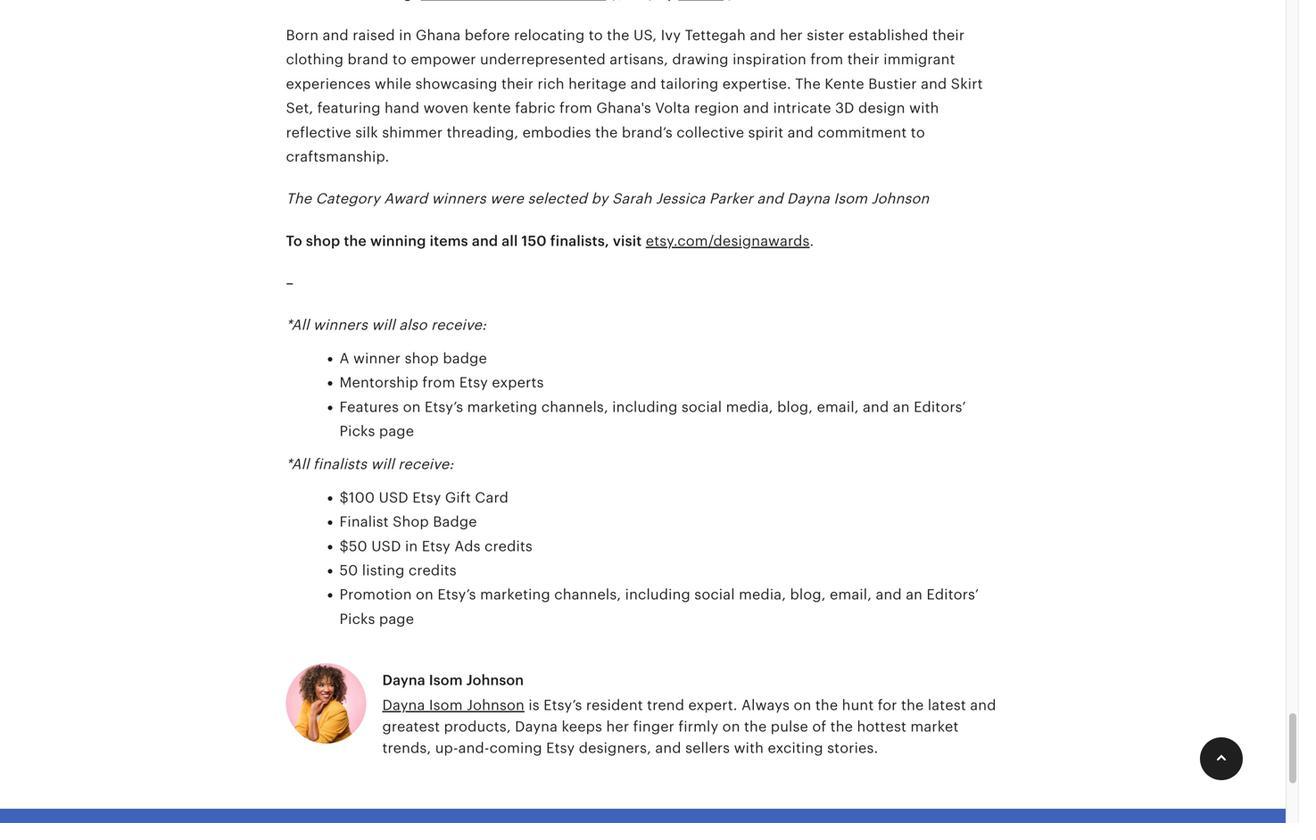 Task type: locate. For each thing, give the bounding box(es) containing it.
page inside a winner shop badge mentorship from etsy experts features on etsy's marketing channels, including social media, blog, email, and an editors' picks page
[[379, 423, 414, 439]]

finalist
[[340, 514, 389, 530]]

channels,
[[542, 399, 609, 415], [555, 587, 622, 603]]

etsy down keeps
[[547, 740, 575, 756]]

media,
[[726, 399, 774, 415], [739, 587, 787, 603]]

1 *all from the top
[[286, 317, 309, 333]]

winners up a
[[313, 317, 368, 333]]

2 vertical spatial from
[[423, 375, 456, 391]]

0 horizontal spatial from
[[423, 375, 456, 391]]

*all inside – *all winners will also receive:
[[286, 317, 309, 333]]

*all down –
[[286, 317, 309, 333]]

0 vertical spatial email,
[[817, 399, 860, 415]]

0 vertical spatial editors'
[[914, 399, 967, 415]]

jessica
[[656, 191, 706, 207]]

1 vertical spatial including
[[626, 587, 691, 603]]

intricate
[[774, 100, 832, 116]]

born
[[286, 27, 319, 43]]

silk
[[356, 124, 378, 140]]

with down bustier
[[910, 100, 940, 116]]

1 vertical spatial receive:
[[398, 456, 454, 473]]

0 vertical spatial channels,
[[542, 399, 609, 415]]

experiences
[[286, 76, 371, 92]]

0 vertical spatial winners
[[432, 191, 486, 207]]

0 horizontal spatial winners
[[313, 317, 368, 333]]

1 horizontal spatial from
[[560, 100, 593, 116]]

dayna
[[788, 191, 830, 207], [383, 672, 426, 688], [383, 697, 425, 713], [515, 719, 558, 735]]

0 horizontal spatial to
[[393, 51, 407, 68]]

from down badge
[[423, 375, 456, 391]]

their up fabric
[[502, 76, 534, 92]]

and-
[[459, 740, 490, 756]]

2 vertical spatial johnson
[[467, 697, 525, 713]]

0 horizontal spatial credits
[[409, 562, 457, 579]]

in right raised
[[399, 27, 412, 43]]

credits down ads
[[409, 562, 457, 579]]

on right promotion
[[416, 587, 434, 603]]

2 picks from the top
[[340, 611, 375, 627]]

her up inspiration
[[780, 27, 803, 43]]

etsy's inside a winner shop badge mentorship from etsy experts features on etsy's marketing channels, including social media, blog, email, and an editors' picks page
[[425, 399, 464, 415]]

usd up listing
[[372, 538, 401, 554]]

exciting
[[768, 740, 824, 756]]

2 vertical spatial etsy's
[[544, 697, 583, 713]]

editors' inside $100 usd etsy gift card finalist shop badge $50 usd in etsy ads credits 50 listing credits promotion on etsy's marketing channels, including social media, blog, email, and an editors' picks page
[[927, 587, 980, 603]]

1 vertical spatial winners
[[313, 317, 368, 333]]

from inside a winner shop badge mentorship from etsy experts features on etsy's marketing channels, including social media, blog, email, and an editors' picks page
[[423, 375, 456, 391]]

0 vertical spatial from
[[811, 51, 844, 68]]

2 vertical spatial to
[[911, 124, 926, 140]]

0 vertical spatial marketing
[[468, 399, 538, 415]]

1 vertical spatial shop
[[405, 350, 439, 366]]

the down ghana's
[[596, 124, 618, 140]]

1 vertical spatial an
[[906, 587, 923, 603]]

*all left finalists
[[286, 456, 309, 473]]

0 vertical spatial blog,
[[778, 399, 814, 415]]

0 vertical spatial with
[[910, 100, 940, 116]]

3d
[[836, 100, 855, 116]]

etsy's up keeps
[[544, 697, 583, 713]]

will up $100 in the bottom of the page
[[371, 456, 395, 473]]

isom up dayna isom johnson link
[[429, 672, 463, 688]]

1 vertical spatial email,
[[830, 587, 872, 603]]

to right relocating
[[589, 27, 603, 43]]

including inside a winner shop badge mentorship from etsy experts features on etsy's marketing channels, including social media, blog, email, and an editors' picks page
[[613, 399, 678, 415]]

0 vertical spatial her
[[780, 27, 803, 43]]

marketing
[[468, 399, 538, 415], [480, 587, 551, 603]]

picks inside $100 usd etsy gift card finalist shop badge $50 usd in etsy ads credits 50 listing credits promotion on etsy's marketing channels, including social media, blog, email, and an editors' picks page
[[340, 611, 375, 627]]

her up designers,
[[607, 719, 630, 735]]

1 vertical spatial with
[[734, 740, 764, 756]]

etsy down badge
[[460, 375, 488, 391]]

isom up products,
[[429, 697, 463, 713]]

on inside a winner shop badge mentorship from etsy experts features on etsy's marketing channels, including social media, blog, email, and an editors' picks page
[[403, 399, 421, 415]]

1 vertical spatial page
[[379, 611, 414, 627]]

1 vertical spatial in
[[405, 538, 418, 554]]

dayna isom johnson link
[[383, 697, 525, 713]]

1 page from the top
[[379, 423, 414, 439]]

firmly
[[679, 719, 719, 735]]

1 vertical spatial credits
[[409, 562, 457, 579]]

page down features
[[379, 423, 414, 439]]

1 vertical spatial etsy's
[[438, 587, 476, 603]]

visit
[[613, 233, 642, 249]]

an
[[894, 399, 910, 415], [906, 587, 923, 603]]

0 horizontal spatial the
[[286, 191, 312, 207]]

0 vertical spatial receive:
[[431, 317, 487, 333]]

1 vertical spatial isom
[[429, 672, 463, 688]]

etsy inside a winner shop badge mentorship from etsy experts features on etsy's marketing channels, including social media, blog, email, and an editors' picks page
[[460, 375, 488, 391]]

0 horizontal spatial with
[[734, 740, 764, 756]]

badge
[[443, 350, 487, 366]]

keeps
[[562, 719, 603, 735]]

0 vertical spatial to
[[589, 27, 603, 43]]

2 vertical spatial isom
[[429, 697, 463, 713]]

in
[[399, 27, 412, 43], [405, 538, 418, 554]]

shop right to
[[306, 233, 340, 249]]

1 horizontal spatial with
[[910, 100, 940, 116]]

their up kente
[[848, 51, 880, 68]]

with inside born and raised in ghana before relocating to the us, ivy tettegah and her sister established their clothing brand to empower underrepresented artisans, drawing inspiration from their immigrant experiences while showcasing their rich heritage and tailoring expertise. the kente bustier and skirt set, featuring hand woven kente fabric from ghana's volta region and intricate 3d design with reflective silk shimmer threading, embodies the brand's collective spirit and commitment to craftsmanship.
[[910, 100, 940, 116]]

1 vertical spatial marketing
[[480, 587, 551, 603]]

1 vertical spatial media,
[[739, 587, 787, 603]]

receive:
[[431, 317, 487, 333], [398, 456, 454, 473]]

1 vertical spatial her
[[607, 719, 630, 735]]

etsy inside the is etsy's resident trend expert. always on the hunt for the latest and greatest products, dayna keeps her finger firmly on the pulse of the hottest market trends, up-and-coming etsy designers, and sellers with exciting stories.
[[547, 740, 575, 756]]

1 vertical spatial social
[[695, 587, 735, 603]]

picks down features
[[340, 423, 375, 439]]

all
[[502, 233, 518, 249]]

in down shop
[[405, 538, 418, 554]]

on up pulse
[[794, 697, 812, 713]]

etsy's down ads
[[438, 587, 476, 603]]

trend
[[647, 697, 685, 713]]

marketing inside $100 usd etsy gift card finalist shop badge $50 usd in etsy ads credits 50 listing credits promotion on etsy's marketing channels, including social media, blog, email, and an editors' picks page
[[480, 587, 551, 603]]

including
[[613, 399, 678, 415], [626, 587, 691, 603]]

ghana
[[416, 27, 461, 43]]

the down the 'always'
[[745, 719, 767, 735]]

her
[[780, 27, 803, 43], [607, 719, 630, 735]]

finalists,
[[551, 233, 610, 249]]

johnson up products,
[[467, 697, 525, 713]]

etsy up shop
[[413, 490, 441, 506]]

dayna isom johnson
[[383, 672, 524, 688], [383, 697, 525, 713]]

from
[[811, 51, 844, 68], [560, 100, 593, 116], [423, 375, 456, 391]]

brand
[[348, 51, 389, 68]]

on
[[403, 399, 421, 415], [416, 587, 434, 603], [794, 697, 812, 713], [723, 719, 741, 735]]

editors' inside a winner shop badge mentorship from etsy experts features on etsy's marketing channels, including social media, blog, email, and an editors' picks page
[[914, 399, 967, 415]]

sarah
[[612, 191, 652, 207]]

hand
[[385, 100, 420, 116]]

johnson down commitment
[[872, 191, 930, 207]]

0 vertical spatial etsy's
[[425, 399, 464, 415]]

will left also
[[372, 317, 395, 333]]

0 horizontal spatial their
[[502, 76, 534, 92]]

etsy
[[460, 375, 488, 391], [413, 490, 441, 506], [422, 538, 451, 554], [547, 740, 575, 756]]

receive: inside – *all winners will also receive:
[[431, 317, 487, 333]]

to
[[286, 233, 303, 249]]

1 vertical spatial their
[[848, 51, 880, 68]]

social inside $100 usd etsy gift card finalist shop badge $50 usd in etsy ads credits 50 listing credits promotion on etsy's marketing channels, including social media, blog, email, and an editors' picks page
[[695, 587, 735, 603]]

to down bustier
[[911, 124, 926, 140]]

from down the sister
[[811, 51, 844, 68]]

raised
[[353, 27, 395, 43]]

dayna isom johnson image image
[[286, 663, 367, 744]]

0 vertical spatial picks
[[340, 423, 375, 439]]

artisans,
[[610, 51, 669, 68]]

usd up shop
[[379, 490, 409, 506]]

the inside born and raised in ghana before relocating to the us, ivy tettegah and her sister established their clothing brand to empower underrepresented artisans, drawing inspiration from their immigrant experiences while showcasing their rich heritage and tailoring expertise. the kente bustier and skirt set, featuring hand woven kente fabric from ghana's volta region and intricate 3d design with reflective silk shimmer threading, embodies the brand's collective spirit and commitment to craftsmanship.
[[796, 76, 821, 92]]

1 vertical spatial to
[[393, 51, 407, 68]]

1 horizontal spatial her
[[780, 27, 803, 43]]

dayna isom johnson up products,
[[383, 697, 525, 713]]

0 vertical spatial media,
[[726, 399, 774, 415]]

winners up items
[[432, 191, 486, 207]]

sister
[[807, 27, 845, 43]]

email,
[[817, 399, 860, 415], [830, 587, 872, 603]]

kente
[[825, 76, 865, 92]]

her inside the is etsy's resident trend expert. always on the hunt for the latest and greatest products, dayna keeps her finger firmly on the pulse of the hottest market trends, up-and-coming etsy designers, and sellers with exciting stories.
[[607, 719, 630, 735]]

picks down promotion
[[340, 611, 375, 627]]

channels, inside $100 usd etsy gift card finalist shop badge $50 usd in etsy ads credits 50 listing credits promotion on etsy's marketing channels, including social media, blog, email, and an editors' picks page
[[555, 587, 622, 603]]

1 horizontal spatial shop
[[405, 350, 439, 366]]

award
[[384, 191, 428, 207]]

also
[[399, 317, 427, 333]]

including inside $100 usd etsy gift card finalist shop badge $50 usd in etsy ads credits 50 listing credits promotion on etsy's marketing channels, including social media, blog, email, and an editors' picks page
[[626, 587, 691, 603]]

0 horizontal spatial shop
[[306, 233, 340, 249]]

0 vertical spatial credits
[[485, 538, 533, 554]]

0 vertical spatial an
[[894, 399, 910, 415]]

ads
[[455, 538, 481, 554]]

$100 usd etsy gift card finalist shop badge $50 usd in etsy ads credits 50 listing credits promotion on etsy's marketing channels, including social media, blog, email, and an editors' picks page
[[340, 490, 980, 627]]

1 horizontal spatial to
[[589, 27, 603, 43]]

collective
[[677, 124, 745, 140]]

design
[[859, 100, 906, 116]]

dayna isom johnson up dayna isom johnson link
[[383, 672, 524, 688]]

sellers
[[686, 740, 731, 756]]

the left 'us,'
[[607, 27, 630, 43]]

embodies
[[523, 124, 592, 140]]

2 page from the top
[[379, 611, 414, 627]]

shimmer
[[382, 124, 443, 140]]

marketing down ads
[[480, 587, 551, 603]]

blog, inside a winner shop badge mentorship from etsy experts features on etsy's marketing channels, including social media, blog, email, and an editors' picks page
[[778, 399, 814, 415]]

1 horizontal spatial the
[[796, 76, 821, 92]]

1 vertical spatial *all
[[286, 456, 309, 473]]

marketing down experts
[[468, 399, 538, 415]]

email, inside $100 usd etsy gift card finalist shop badge $50 usd in etsy ads credits 50 listing credits promotion on etsy's marketing channels, including social media, blog, email, and an editors' picks page
[[830, 587, 872, 603]]

winners
[[432, 191, 486, 207], [313, 317, 368, 333]]

brand's
[[622, 124, 673, 140]]

page
[[379, 423, 414, 439], [379, 611, 414, 627]]

2 dayna isom johnson from the top
[[383, 697, 525, 713]]

to up "while" at the top left of page
[[393, 51, 407, 68]]

shop down also
[[405, 350, 439, 366]]

receive: up badge
[[431, 317, 487, 333]]

isom down commitment
[[834, 191, 868, 207]]

0 vertical spatial *all
[[286, 317, 309, 333]]

0 vertical spatial the
[[796, 76, 821, 92]]

1 vertical spatial blog,
[[791, 587, 826, 603]]

with
[[910, 100, 940, 116], [734, 740, 764, 756]]

will inside – *all winners will also receive:
[[372, 317, 395, 333]]

blog, inside $100 usd etsy gift card finalist shop badge $50 usd in etsy ads credits 50 listing credits promotion on etsy's marketing channels, including social media, blog, email, and an editors' picks page
[[791, 587, 826, 603]]

on down the mentorship at the left
[[403, 399, 421, 415]]

0 horizontal spatial her
[[607, 719, 630, 735]]

0 vertical spatial shop
[[306, 233, 340, 249]]

0 vertical spatial will
[[372, 317, 395, 333]]

receive: up the 'gift'
[[398, 456, 454, 473]]

listing
[[362, 562, 405, 579]]

picks
[[340, 423, 375, 439], [340, 611, 375, 627]]

0 vertical spatial johnson
[[872, 191, 930, 207]]

1 vertical spatial editors'
[[927, 587, 980, 603]]

0 vertical spatial page
[[379, 423, 414, 439]]

kente
[[473, 100, 511, 116]]

etsy.com/designawards link
[[646, 233, 810, 249]]

an inside a winner shop badge mentorship from etsy experts features on etsy's marketing channels, including social media, blog, email, and an editors' picks page
[[894, 399, 910, 415]]

2 horizontal spatial their
[[933, 27, 965, 43]]

us,
[[634, 27, 657, 43]]

shop inside a winner shop badge mentorship from etsy experts features on etsy's marketing channels, including social media, blog, email, and an editors' picks page
[[405, 350, 439, 366]]

fabric
[[515, 100, 556, 116]]

credits right ads
[[485, 538, 533, 554]]

isom
[[834, 191, 868, 207], [429, 672, 463, 688], [429, 697, 463, 713]]

johnson up dayna isom johnson link
[[467, 672, 524, 688]]

skirt
[[952, 76, 984, 92]]

1 picks from the top
[[340, 423, 375, 439]]

commitment
[[818, 124, 907, 140]]

0 vertical spatial dayna isom johnson
[[383, 672, 524, 688]]

2 horizontal spatial from
[[811, 51, 844, 68]]

etsy's down badge
[[425, 399, 464, 415]]

johnson
[[872, 191, 930, 207], [467, 672, 524, 688], [467, 697, 525, 713]]

0 vertical spatial in
[[399, 27, 412, 43]]

1 vertical spatial dayna isom johnson
[[383, 697, 525, 713]]

spirit
[[749, 124, 784, 140]]

0 vertical spatial social
[[682, 399, 723, 415]]

the
[[796, 76, 821, 92], [286, 191, 312, 207]]

page down promotion
[[379, 611, 414, 627]]

0 vertical spatial including
[[613, 399, 678, 415]]

their up immigrant
[[933, 27, 965, 43]]

channels, inside a winner shop badge mentorship from etsy experts features on etsy's marketing channels, including social media, blog, email, and an editors' picks page
[[542, 399, 609, 415]]

1 vertical spatial channels,
[[555, 587, 622, 603]]

1 vertical spatial the
[[286, 191, 312, 207]]

social
[[682, 399, 723, 415], [695, 587, 735, 603]]

the up to
[[286, 191, 312, 207]]

from up embodies
[[560, 100, 593, 116]]

a winner shop badge mentorship from etsy experts features on etsy's marketing channels, including social media, blog, email, and an editors' picks page
[[340, 350, 967, 439]]

1 vertical spatial picks
[[340, 611, 375, 627]]

with right "sellers"
[[734, 740, 764, 756]]

the up "intricate"
[[796, 76, 821, 92]]

etsy's inside the is etsy's resident trend expert. always on the hunt for the latest and greatest products, dayna keeps her finger firmly on the pulse of the hottest market trends, up-and-coming etsy designers, and sellers with exciting stories.
[[544, 697, 583, 713]]

her inside born and raised in ghana before relocating to the us, ivy tettegah and her sister established their clothing brand to empower underrepresented artisans, drawing inspiration from their immigrant experiences while showcasing their rich heritage and tailoring expertise. the kente bustier and skirt set, featuring hand woven kente fabric from ghana's volta region and intricate 3d design with reflective silk shimmer threading, embodies the brand's collective spirit and commitment to craftsmanship.
[[780, 27, 803, 43]]

and
[[323, 27, 349, 43], [750, 27, 776, 43], [631, 76, 657, 92], [922, 76, 948, 92], [744, 100, 770, 116], [788, 124, 814, 140], [757, 191, 784, 207], [472, 233, 498, 249], [863, 399, 890, 415], [876, 587, 902, 603], [971, 697, 997, 713], [656, 740, 682, 756]]

their
[[933, 27, 965, 43], [848, 51, 880, 68], [502, 76, 534, 92]]

card
[[475, 490, 509, 506]]



Task type: describe. For each thing, give the bounding box(es) containing it.
bustier
[[869, 76, 918, 92]]

established
[[849, 27, 929, 43]]

relocating
[[514, 27, 585, 43]]

$50
[[340, 538, 368, 554]]

selected
[[528, 191, 588, 207]]

ghana's
[[597, 100, 652, 116]]

in inside $100 usd etsy gift card finalist shop badge $50 usd in etsy ads credits 50 listing credits promotion on etsy's marketing channels, including social media, blog, email, and an editors' picks page
[[405, 538, 418, 554]]

on inside $100 usd etsy gift card finalist shop badge $50 usd in etsy ads credits 50 listing credits promotion on etsy's marketing channels, including social media, blog, email, and an editors' picks page
[[416, 587, 434, 603]]

market
[[911, 719, 959, 735]]

winning
[[370, 233, 426, 249]]

.
[[810, 233, 815, 249]]

stories.
[[828, 740, 879, 756]]

born and raised in ghana before relocating to the us, ivy tettegah and her sister established their clothing brand to empower underrepresented artisans, drawing inspiration from their immigrant experiences while showcasing their rich heritage and tailoring expertise. the kente bustier and skirt set, featuring hand woven kente fabric from ghana's volta region and intricate 3d design with reflective silk shimmer threading, embodies the brand's collective spirit and commitment to craftsmanship.
[[286, 27, 984, 165]]

1 vertical spatial usd
[[372, 538, 401, 554]]

featuring
[[318, 100, 381, 116]]

immigrant
[[884, 51, 956, 68]]

rich
[[538, 76, 565, 92]]

the category award winners were selected by sarah jessica parker and dayna isom johnson
[[286, 191, 930, 207]]

page inside $100 usd etsy gift card finalist shop badge $50 usd in etsy ads credits 50 listing credits promotion on etsy's marketing channels, including social media, blog, email, and an editors' picks page
[[379, 611, 414, 627]]

$100
[[340, 490, 375, 506]]

by
[[592, 191, 609, 207]]

ivy
[[661, 27, 681, 43]]

latest
[[928, 697, 967, 713]]

gift
[[445, 490, 471, 506]]

2 vertical spatial their
[[502, 76, 534, 92]]

category
[[316, 191, 380, 207]]

the down category
[[344, 233, 367, 249]]

were
[[490, 191, 524, 207]]

parker
[[710, 191, 754, 207]]

1 horizontal spatial credits
[[485, 538, 533, 554]]

empower
[[411, 51, 476, 68]]

and inside a winner shop badge mentorship from etsy experts features on etsy's marketing channels, including social media, blog, email, and an editors' picks page
[[863, 399, 890, 415]]

for
[[878, 697, 898, 713]]

promotion
[[340, 587, 412, 603]]

finger
[[634, 719, 675, 735]]

–
[[286, 275, 294, 291]]

tettegah
[[685, 27, 746, 43]]

with inside the is etsy's resident trend expert. always on the hunt for the latest and greatest products, dayna keeps her finger firmly on the pulse of the hottest market trends, up-and-coming etsy designers, and sellers with exciting stories.
[[734, 740, 764, 756]]

email, inside a winner shop badge mentorship from etsy experts features on etsy's marketing channels, including social media, blog, email, and an editors' picks page
[[817, 399, 860, 415]]

*all finalists will receive:
[[286, 456, 454, 473]]

greatest
[[383, 719, 440, 735]]

winner
[[354, 350, 401, 366]]

expertise.
[[723, 76, 792, 92]]

hunt
[[843, 697, 874, 713]]

2 horizontal spatial to
[[911, 124, 926, 140]]

and inside $100 usd etsy gift card finalist shop badge $50 usd in etsy ads credits 50 listing credits promotion on etsy's marketing channels, including social media, blog, email, and an editors' picks page
[[876, 587, 902, 603]]

is
[[529, 697, 540, 713]]

dayna inside the is etsy's resident trend expert. always on the hunt for the latest and greatest products, dayna keeps her finger firmly on the pulse of the hottest market trends, up-and-coming etsy designers, and sellers with exciting stories.
[[515, 719, 558, 735]]

the right for
[[902, 697, 924, 713]]

1 vertical spatial from
[[560, 100, 593, 116]]

tailoring
[[661, 76, 719, 92]]

1 horizontal spatial their
[[848, 51, 880, 68]]

media, inside $100 usd etsy gift card finalist shop badge $50 usd in etsy ads credits 50 listing credits promotion on etsy's marketing channels, including social media, blog, email, and an editors' picks page
[[739, 587, 787, 603]]

features
[[340, 399, 399, 415]]

on down expert.
[[723, 719, 741, 735]]

the up of
[[816, 697, 839, 713]]

2 *all from the top
[[286, 456, 309, 473]]

1 vertical spatial will
[[371, 456, 395, 473]]

media, inside a winner shop badge mentorship from etsy experts features on etsy's marketing channels, including social media, blog, email, and an editors' picks page
[[726, 399, 774, 415]]

before
[[465, 27, 510, 43]]

0 vertical spatial their
[[933, 27, 965, 43]]

inspiration
[[733, 51, 807, 68]]

shop
[[393, 514, 429, 530]]

trends,
[[383, 740, 432, 756]]

designers,
[[579, 740, 652, 756]]

a
[[340, 350, 350, 366]]

winners inside – *all winners will also receive:
[[313, 317, 368, 333]]

pulse
[[771, 719, 809, 735]]

the right of
[[831, 719, 854, 735]]

to shop the winning items and all 150 finalists, visit etsy.com/designawards .
[[286, 233, 815, 249]]

always
[[742, 697, 790, 713]]

in inside born and raised in ghana before relocating to the us, ivy tettegah and her sister established their clothing brand to empower underrepresented artisans, drawing inspiration from their immigrant experiences while showcasing their rich heritage and tailoring expertise. the kente bustier and skirt set, featuring hand woven kente fabric from ghana's volta region and intricate 3d design with reflective silk shimmer threading, embodies the brand's collective spirit and commitment to craftsmanship.
[[399, 27, 412, 43]]

finalists
[[313, 456, 367, 473]]

up-
[[435, 740, 459, 756]]

clothing
[[286, 51, 344, 68]]

resident
[[586, 697, 644, 713]]

underrepresented
[[480, 51, 606, 68]]

of
[[813, 719, 827, 735]]

marketing inside a winner shop badge mentorship from etsy experts features on etsy's marketing channels, including social media, blog, email, and an editors' picks page
[[468, 399, 538, 415]]

hottest
[[858, 719, 907, 735]]

while
[[375, 76, 412, 92]]

woven
[[424, 100, 469, 116]]

social inside a winner shop badge mentorship from etsy experts features on etsy's marketing channels, including social media, blog, email, and an editors' picks page
[[682, 399, 723, 415]]

1 horizontal spatial winners
[[432, 191, 486, 207]]

coming
[[490, 740, 543, 756]]

0 vertical spatial usd
[[379, 490, 409, 506]]

1 dayna isom johnson from the top
[[383, 672, 524, 688]]

etsy.com/designawards
[[646, 233, 810, 249]]

an inside $100 usd etsy gift card finalist shop badge $50 usd in etsy ads credits 50 listing credits promotion on etsy's marketing channels, including social media, blog, email, and an editors' picks page
[[906, 587, 923, 603]]

etsy's inside $100 usd etsy gift card finalist shop badge $50 usd in etsy ads credits 50 listing credits promotion on etsy's marketing channels, including social media, blog, email, and an editors' picks page
[[438, 587, 476, 603]]

1 vertical spatial johnson
[[467, 672, 524, 688]]

threading,
[[447, 124, 519, 140]]

0 vertical spatial isom
[[834, 191, 868, 207]]

experts
[[492, 375, 544, 391]]

is etsy's resident trend expert. always on the hunt for the latest and greatest products, dayna keeps her finger firmly on the pulse of the hottest market trends, up-and-coming etsy designers, and sellers with exciting stories.
[[383, 697, 997, 756]]

showcasing
[[416, 76, 498, 92]]

volta
[[656, 100, 691, 116]]

set,
[[286, 100, 314, 116]]

picks inside a winner shop badge mentorship from etsy experts features on etsy's marketing channels, including social media, blog, email, and an editors' picks page
[[340, 423, 375, 439]]

50
[[340, 562, 358, 579]]

mentorship
[[340, 375, 419, 391]]

150
[[522, 233, 547, 249]]

drawing
[[673, 51, 729, 68]]

etsy down 'badge'
[[422, 538, 451, 554]]

craftsmanship.
[[286, 149, 390, 165]]



Task type: vqa. For each thing, say whether or not it's contained in the screenshot.
hunt
yes



